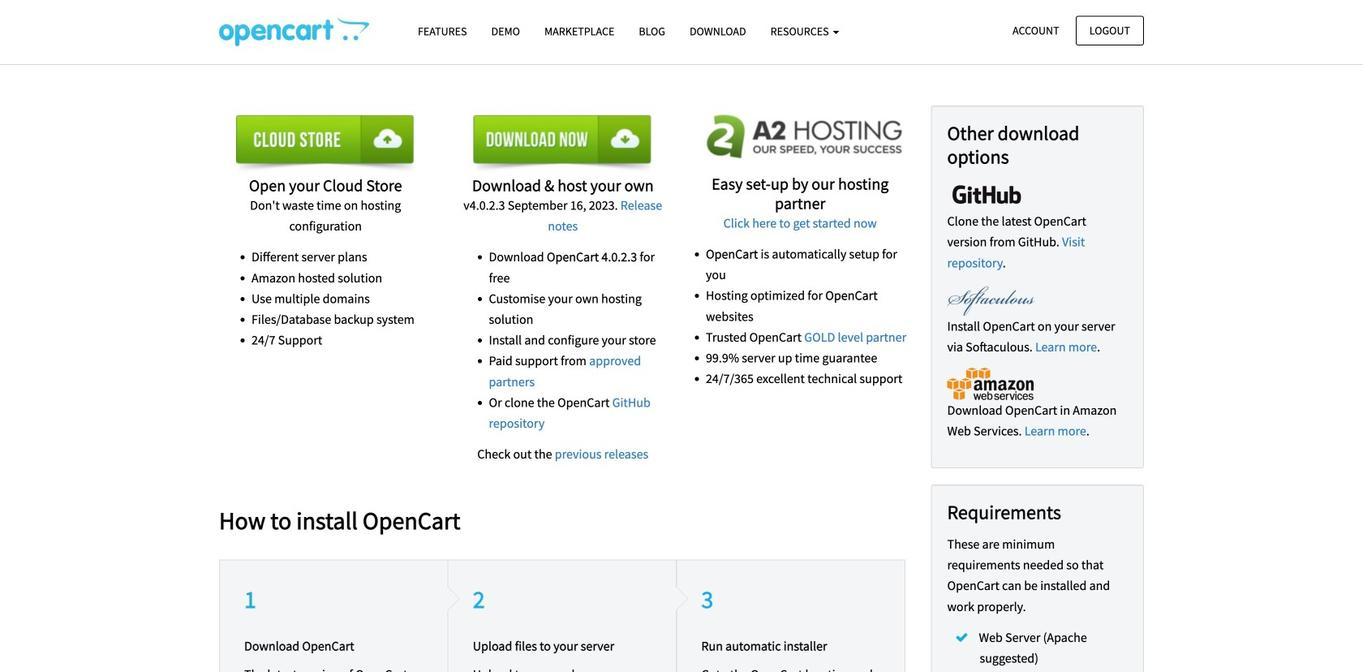 Task type: locate. For each thing, give the bounding box(es) containing it.
github image
[[948, 179, 1027, 211]]



Task type: describe. For each thing, give the bounding box(es) containing it.
open cloud store image
[[236, 115, 415, 175]]

softaculous image
[[948, 284, 1036, 316]]

download opencart now image
[[474, 115, 653, 175]]

opencart - downloads image
[[219, 17, 369, 46]]

get started now image
[[702, 110, 909, 164]]



Task type: vqa. For each thing, say whether or not it's contained in the screenshot.
Get started Now image
yes



